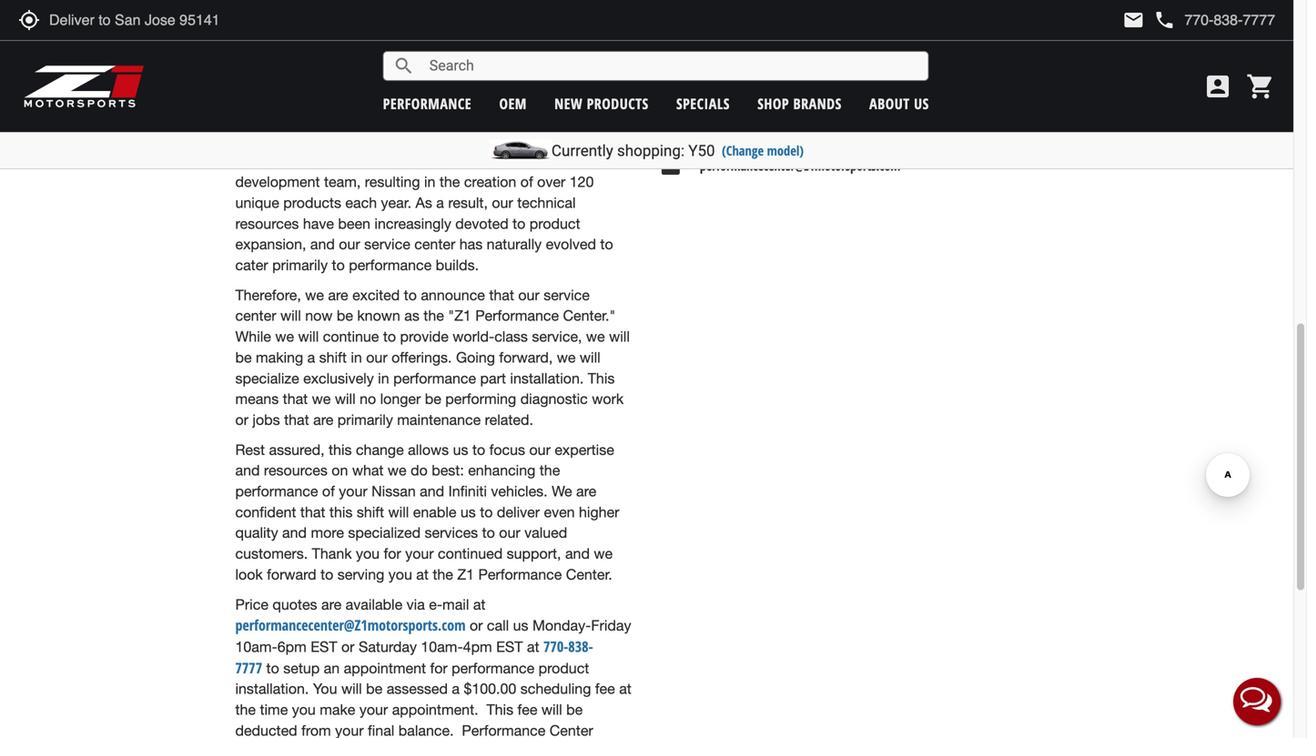 Task type: vqa. For each thing, say whether or not it's contained in the screenshot.
service in the Unlike others who have shifted their focus solely to online sales, we at Z1 have made significant investments in expanding our shop, hiring more technicians, and taking on more work. We have also been rapidly growing our product development team, resulting in the creation of over 120 unique products each year. As a result, our technical resources have been increasingly devoted to product expansion, and our service center has naturally evolved to cater primarily to performance builds.
yes



Task type: locate. For each thing, give the bounding box(es) containing it.
for inside to setup an appointment for performance product installation. you will be assessed a $100.00 scheduling fee at the time you make your appointment.  this fee will be deducted from your final balance.  performance cen
[[430, 660, 448, 677]]

1 vertical spatial this
[[487, 702, 514, 719]]

z1 inside unlike others who have shifted their focus solely to online sales, we at z1 have made significant investments in expanding our shop, hiring more technicians, and taking on more work. we have also been rapidly growing our product development team, resulting in the creation of over 120 unique products each year. as a result, our technical resources have been increasingly devoted to product expansion, and our service center has naturally evolved to cater primarily to performance builds.
[[316, 111, 333, 128]]

1 horizontal spatial been
[[403, 153, 435, 170]]

1 horizontal spatial 838-
[[722, 130, 744, 148]]

mail up or call us monday-friday 10am-6pm est or saturday 10am-4pm est at
[[443, 596, 469, 613]]

account_box link
[[1199, 72, 1238, 101]]

look
[[235, 566, 263, 583]]

a inside to setup an appointment for performance product installation. you will be assessed a $100.00 scheduling fee at the time you make your appointment.  this fee will be deducted from your final balance.  performance cen
[[452, 681, 460, 698]]

0 vertical spatial primarily
[[272, 257, 328, 274]]

6pm
[[278, 639, 307, 656]]

center
[[415, 236, 456, 253], [235, 308, 276, 324]]

have
[[357, 90, 388, 107], [337, 111, 368, 128], [337, 153, 368, 170], [303, 215, 334, 232]]

the inside unlike others who have shifted their focus solely to online sales, we at z1 have made significant investments in expanding our shop, hiring more technicians, and taking on more work. we have also been rapidly growing our product development team, resulting in the creation of over 120 unique products each year. as a result, our technical resources have been increasingly devoted to product expansion, and our service center has naturally evolved to cater primarily to performance builds.
[[440, 174, 460, 190]]

30116
[[773, 89, 803, 107]]

1 horizontal spatial 770-
[[700, 130, 722, 148]]

making
[[256, 349, 303, 366]]

work.
[[273, 153, 309, 170]]

0 vertical spatial more
[[414, 132, 447, 149]]

center inside unlike others who have shifted their focus solely to online sales, we at z1 have made significant investments in expanding our shop, hiring more technicians, and taking on more work. we have also been rapidly growing our product development team, resulting in the creation of over 120 unique products each year. as a result, our technical resources have been increasingly devoted to product expansion, and our service center has naturally evolved to cater primarily to performance builds.
[[415, 236, 456, 253]]

more inside rest assured, this change allows us to focus our expertise and resources on what we do best: enhancing the performance of your nissan and infiniti vehicles. we are confident that this shift will enable us to deliver even higher quality and more specialized services to our valued customers. thank you for your continued support, and we look forward to serving you at the z1 performance center.
[[311, 525, 344, 542]]

us down infiniti
[[461, 504, 476, 521]]

new products link
[[555, 94, 649, 113]]

been down each
[[338, 215, 371, 232]]

unlike
[[235, 90, 276, 107]]

will up make
[[341, 681, 362, 698]]

center inside therefore, we are excited to announce that our service center will now be known as the "z1 performance center." while we will continue to provide world-class service, we will be making a shift in our offerings. going forward, we will specialize exclusively in performance part installation. this means that we will no longer be performing diagnostic work or jobs that are primarily maintenance related.
[[235, 308, 276, 324]]

for
[[384, 546, 401, 562], [430, 660, 448, 677]]

2877
[[700, 71, 724, 89]]

performance inside unlike others who have shifted their focus solely to online sales, we at z1 have made significant investments in expanding our shop, hiring more technicians, and taking on more work. we have also been rapidly growing our product development team, resulting in the creation of over 120 unique products each year. as a result, our technical resources have been increasingly devoted to product expansion, and our service center has naturally evolved to cater primarily to performance builds.
[[349, 257, 432, 274]]

1 horizontal spatial shift
[[357, 504, 384, 521]]

to up the enhancing
[[473, 441, 486, 458]]

2 horizontal spatial z1
[[669, 49, 681, 66]]

0 horizontal spatial installation.
[[235, 681, 309, 698]]

1 vertical spatial mail
[[443, 596, 469, 613]]

1 vertical spatial performance
[[479, 566, 562, 583]]

1 vertical spatial product
[[530, 215, 581, 232]]

be down appointment
[[366, 681, 383, 698]]

product inside to setup an appointment for performance product installation. you will be assessed a $100.00 scheduling fee at the time you make your appointment.  this fee will be deducted from your final balance.  performance cen
[[539, 660, 590, 677]]

of down ga
[[770, 108, 780, 125]]

1 vertical spatial been
[[338, 215, 371, 232]]

of
[[770, 108, 780, 125], [521, 174, 533, 190], [322, 483, 335, 500]]

product down technical
[[530, 215, 581, 232]]

will down nissan
[[388, 504, 409, 521]]

z1 motorsports logo image
[[23, 64, 145, 109]]

of inside 2877 carrollton-villa rica hwy carrollton, ga 30116 united states of america
[[770, 108, 780, 125]]

new
[[555, 94, 583, 113]]

0 vertical spatial or
[[235, 412, 249, 428]]

our down related.
[[530, 441, 551, 458]]

0 vertical spatial us
[[453, 441, 469, 458]]

1 vertical spatial a
[[307, 349, 315, 366]]

we
[[277, 111, 296, 128], [305, 287, 324, 304], [275, 328, 294, 345], [586, 328, 605, 345], [557, 349, 576, 366], [312, 391, 331, 408], [388, 462, 407, 479], [594, 546, 613, 562]]

your
[[339, 483, 368, 500], [405, 546, 434, 562], [360, 702, 388, 719], [335, 722, 364, 739]]

"z1
[[448, 308, 471, 324]]

0 vertical spatial resources
[[235, 215, 299, 232]]

we up team,
[[313, 153, 333, 170]]

brands
[[794, 94, 842, 113]]

will down scheduling
[[542, 702, 563, 719]]

1 horizontal spatial a
[[436, 194, 444, 211]]

2 vertical spatial or
[[341, 639, 355, 656]]

7777 for 770-838-7777
[[744, 130, 767, 148]]

shop,
[[333, 132, 370, 149]]

at inside to setup an appointment for performance product installation. you will be assessed a $100.00 scheduling fee at the time you make your appointment.  this fee will be deducted from your final balance.  performance cen
[[619, 681, 632, 698]]

creation
[[464, 174, 517, 190]]

2 horizontal spatial or
[[470, 618, 483, 634]]

saturday
[[359, 639, 417, 656]]

0 horizontal spatial 838-
[[569, 637, 593, 657]]

1 vertical spatial products
[[283, 194, 341, 211]]

made
[[372, 111, 409, 128]]

or call us monday-friday 10am-6pm est or saturday 10am-4pm est at
[[235, 618, 632, 656]]

performance up class at the left of page
[[476, 308, 559, 324]]

therefore, we are excited to announce that our service center will now be known as the "z1 performance center." while we will continue to provide world-class service, we will be making a shift in our offerings. going forward, we will specialize exclusively in performance part installation. this means that we will no longer be performing diagnostic work or jobs that are primarily maintenance related.
[[235, 287, 630, 428]]

1 horizontal spatial est
[[496, 639, 523, 656]]

shift up specialized
[[357, 504, 384, 521]]

0 horizontal spatial 7777
[[235, 658, 262, 678]]

for down specialized
[[384, 546, 401, 562]]

1 horizontal spatial center
[[415, 236, 456, 253]]

2 horizontal spatial of
[[770, 108, 780, 125]]

1 horizontal spatial primarily
[[338, 412, 393, 428]]

on right taking
[[605, 132, 622, 149]]

focus up the enhancing
[[490, 441, 525, 458]]

0 vertical spatial on
[[605, 132, 622, 149]]

or inside therefore, we are excited to announce that our service center will now be known as the "z1 performance center." while we will continue to provide world-class service, we will be making a shift in our offerings. going forward, we will specialize exclusively in performance part installation. this means that we will no longer be performing diagnostic work or jobs that are primarily maintenance related.
[[235, 412, 249, 428]]

fee right scheduling
[[595, 681, 615, 698]]

1 vertical spatial you
[[389, 566, 412, 583]]

we inside unlike others who have shifted their focus solely to online sales, we at z1 have made significant investments in expanding our shop, hiring more technicians, and taking on more work. we have also been rapidly growing our product development team, resulting in the creation of over 120 unique products each year. as a result, our technical resources have been increasingly devoted to product expansion, and our service center has naturally evolved to cater primarily to performance builds.
[[313, 153, 333, 170]]

1 horizontal spatial or
[[341, 639, 355, 656]]

0 vertical spatial products
[[587, 94, 649, 113]]

mail inside price quotes are available via e-mail at performancecenter@z1motorsports.com
[[443, 596, 469, 613]]

est up an
[[311, 639, 337, 656]]

0 horizontal spatial center
[[235, 308, 276, 324]]

838- inside 770-838- 7777
[[569, 637, 593, 657]]

and right the expansion,
[[310, 236, 335, 253]]

0 vertical spatial performance
[[476, 308, 559, 324]]

be
[[337, 308, 353, 324], [235, 349, 252, 366], [425, 391, 442, 408], [366, 681, 383, 698], [567, 702, 583, 719]]

838- for 770-838-7777
[[722, 130, 744, 148]]

0 horizontal spatial primarily
[[272, 257, 328, 274]]

at down friday
[[619, 681, 632, 698]]

installation. up diagnostic
[[510, 370, 584, 387]]

have down shop,
[[337, 153, 368, 170]]

0 horizontal spatial of
[[322, 483, 335, 500]]

over
[[537, 174, 566, 190]]

about us
[[870, 94, 930, 113]]

2 est from the left
[[496, 639, 523, 656]]

fee down scheduling
[[518, 702, 538, 719]]

are up the now
[[328, 287, 348, 304]]

838- for 770-838- 7777
[[569, 637, 593, 657]]

1 vertical spatial fee
[[518, 702, 538, 719]]

or
[[235, 412, 249, 428], [470, 618, 483, 634], [341, 639, 355, 656]]

this inside therefore, we are excited to announce that our service center will now be known as the "z1 performance center." while we will continue to provide world-class service, we will be making a shift in our offerings. going forward, we will specialize exclusively in performance part installation. this means that we will no longer be performing diagnostic work or jobs that are primarily maintenance related.
[[588, 370, 615, 387]]

what
[[352, 462, 384, 479]]

1 vertical spatial center
[[235, 308, 276, 324]]

z1 up navigation
[[669, 49, 681, 66]]

1 10am- from the left
[[235, 639, 278, 656]]

that up class at the left of page
[[489, 287, 514, 304]]

1 vertical spatial or
[[470, 618, 483, 634]]

growing
[[487, 153, 539, 170]]

0 horizontal spatial you
[[292, 702, 316, 719]]

from
[[302, 722, 331, 739]]

we down center."
[[586, 328, 605, 345]]

770-838- 7777
[[235, 637, 593, 678]]

and
[[533, 132, 557, 149], [310, 236, 335, 253], [235, 462, 260, 479], [420, 483, 445, 500], [282, 525, 307, 542], [565, 546, 590, 562]]

mail left phone on the top right of page
[[1123, 9, 1145, 31]]

0 vertical spatial mail
[[1123, 9, 1145, 31]]

center down "increasingly"
[[415, 236, 456, 253]]

1 vertical spatial more
[[235, 153, 269, 170]]

us right call
[[513, 618, 529, 634]]

are up higher
[[576, 483, 597, 500]]

and up the customers.
[[282, 525, 307, 542]]

at up via
[[416, 566, 429, 583]]

will
[[280, 308, 301, 324], [298, 328, 319, 345], [609, 328, 630, 345], [580, 349, 601, 366], [335, 391, 356, 408], [388, 504, 409, 521], [341, 681, 362, 698], [542, 702, 563, 719]]

1 vertical spatial 770-
[[544, 637, 569, 657]]

longer
[[380, 391, 421, 408]]

performance
[[476, 308, 559, 324], [479, 566, 562, 583], [462, 722, 546, 739]]

the left the time
[[235, 702, 256, 719]]

primarily
[[272, 257, 328, 274], [338, 412, 393, 428]]

you up 'serving'
[[356, 546, 380, 562]]

10am- down e-
[[421, 639, 463, 656]]

a inside unlike others who have shifted their focus solely to online sales, we at z1 have made significant investments in expanding our shop, hiring more technicians, and taking on more work. we have also been rapidly growing our product development team, resulting in the creation of over 120 unique products each year. as a result, our technical resources have been increasingly devoted to product expansion, and our service center has naturally evolved to cater primarily to performance builds.
[[436, 194, 444, 211]]

my_location
[[18, 9, 40, 31]]

2 vertical spatial product
[[539, 660, 590, 677]]

model)
[[767, 142, 804, 159]]

performance down $100.00
[[462, 722, 546, 739]]

shift
[[319, 349, 347, 366], [357, 504, 384, 521]]

2 this from the top
[[330, 504, 353, 521]]

oem link
[[499, 94, 527, 113]]

are up assured,
[[313, 412, 334, 428]]

0 horizontal spatial we
[[313, 153, 333, 170]]

will down service,
[[580, 349, 601, 366]]

shopping_cart link
[[1242, 72, 1276, 101]]

0 vertical spatial service
[[364, 236, 411, 253]]

to up naturally
[[513, 215, 526, 232]]

1 vertical spatial primarily
[[338, 412, 393, 428]]

service down "increasingly"
[[364, 236, 411, 253]]

at inside unlike others who have shifted their focus solely to online sales, we at z1 have made significant investments in expanding our shop, hiring more technicians, and taking on more work. we have also been rapidly growing our product development team, resulting in the creation of over 120 unique products each year. as a result, our technical resources have been increasingly devoted to product expansion, and our service center has naturally evolved to cater primarily to performance builds.
[[300, 111, 312, 128]]

0 horizontal spatial z1
[[316, 111, 333, 128]]

on
[[605, 132, 622, 149], [332, 462, 348, 479]]

price quotes are available via e-mail at performancecenter@z1motorsports.com
[[235, 596, 486, 635]]

now
[[305, 308, 333, 324]]

us up the best:
[[453, 441, 469, 458]]

1 vertical spatial installation.
[[235, 681, 309, 698]]

mail
[[1123, 9, 1145, 31], [443, 596, 469, 613]]

2 vertical spatial z1
[[457, 566, 474, 583]]

1 horizontal spatial 7777
[[744, 130, 767, 148]]

0 vertical spatial 7777
[[744, 130, 767, 148]]

that up assured,
[[284, 412, 309, 428]]

allows
[[408, 441, 449, 458]]

this up work
[[588, 370, 615, 387]]

service inside unlike others who have shifted their focus solely to online sales, we at z1 have made significant investments in expanding our shop, hiring more technicians, and taking on more work. we have also been rapidly growing our product development team, resulting in the creation of over 120 unique products each year. as a result, our technical resources have been increasingly devoted to product expansion, and our service center has naturally evolved to cater primarily to performance builds.
[[364, 236, 411, 253]]

more down expanding
[[235, 153, 269, 170]]

been right also at the top of page
[[403, 153, 435, 170]]

z1
[[669, 49, 681, 66], [316, 111, 333, 128], [457, 566, 474, 583]]

installation. inside therefore, we are excited to announce that our service center will now be known as the "z1 performance center." while we will continue to provide world-class service, we will be making a shift in our offerings. going forward, we will specialize exclusively in performance part installation. this means that we will no longer be performing diagnostic work or jobs that are primarily maintenance related.
[[510, 370, 584, 387]]

1 horizontal spatial of
[[521, 174, 533, 190]]

has
[[460, 236, 483, 253]]

2 horizontal spatial more
[[414, 132, 447, 149]]

shift up exclusively
[[319, 349, 347, 366]]

shifted
[[392, 90, 436, 107]]

Search search field
[[415, 52, 929, 80]]

z1 down continued
[[457, 566, 474, 583]]

0 horizontal spatial a
[[307, 349, 315, 366]]

1 vertical spatial shift
[[357, 504, 384, 521]]

or down performancecenter@z1motorsports.com link
[[341, 639, 355, 656]]

quotes
[[273, 596, 317, 613]]

to down thank
[[321, 566, 334, 583]]

0 vertical spatial a
[[436, 194, 444, 211]]

1 horizontal spatial 10am-
[[421, 639, 463, 656]]

specials
[[677, 94, 730, 113]]

0 horizontal spatial this
[[487, 702, 514, 719]]

1 horizontal spatial this
[[588, 370, 615, 387]]

1 horizontal spatial more
[[311, 525, 344, 542]]

of inside unlike others who have shifted their focus solely to online sales, we at z1 have made significant investments in expanding our shop, hiring more technicians, and taking on more work. we have also been rapidly growing our product development team, resulting in the creation of over 120 unique products each year. as a result, our technical resources have been increasingly devoted to product expansion, and our service center has naturally evolved to cater primarily to performance builds.
[[521, 174, 533, 190]]

we inside unlike others who have shifted their focus solely to online sales, we at z1 have made significant investments in expanding our shop, hiring more technicians, and taking on more work. we have also been rapidly growing our product development team, resulting in the creation of over 120 unique products each year. as a result, our technical resources have been increasingly devoted to product expansion, and our service center has naturally evolved to cater primarily to performance builds.
[[277, 111, 296, 128]]

investments
[[483, 111, 562, 128]]

focus inside rest assured, this change allows us to focus our expertise and resources on what we do best: enhancing the performance of your nissan and infiniti vehicles. we are confident that this shift will enable us to deliver even higher quality and more specialized services to our valued customers. thank you for your continued support, and we look forward to serving you at the z1 performance center.
[[490, 441, 525, 458]]

770- inside 770-838- 7777
[[544, 637, 569, 657]]

1 vertical spatial on
[[332, 462, 348, 479]]

each
[[346, 194, 377, 211]]

resources up the expansion,
[[235, 215, 299, 232]]

10am- down 'price'
[[235, 639, 278, 656]]

performance inside therefore, we are excited to announce that our service center will now be known as the "z1 performance center." while we will continue to provide world-class service, we will be making a shift in our offerings. going forward, we will specialize exclusively in performance part installation. this means that we will no longer be performing diagnostic work or jobs that are primarily maintenance related.
[[393, 370, 476, 387]]

0 vertical spatial center
[[415, 236, 456, 253]]

1 horizontal spatial mail
[[1123, 9, 1145, 31]]

0 vertical spatial 770-
[[700, 130, 722, 148]]

our down continue
[[366, 349, 388, 366]]

maintenance
[[397, 412, 481, 428]]

0 horizontal spatial service
[[364, 236, 411, 253]]

1 vertical spatial of
[[521, 174, 533, 190]]

performancecenter@z1motorsports.com link
[[691, 156, 910, 178]]

result,
[[448, 194, 488, 211]]

in up longer
[[378, 370, 389, 387]]

at
[[300, 111, 312, 128], [416, 566, 429, 583], [473, 596, 486, 613], [527, 639, 540, 656], [619, 681, 632, 698]]

0 horizontal spatial or
[[235, 412, 249, 428]]

0 horizontal spatial on
[[332, 462, 348, 479]]

0 vertical spatial for
[[384, 546, 401, 562]]

0 horizontal spatial more
[[235, 153, 269, 170]]

2 vertical spatial a
[[452, 681, 460, 698]]

product up 120
[[569, 153, 619, 170]]

this left change
[[329, 441, 352, 458]]

have up shop,
[[337, 111, 368, 128]]

0 horizontal spatial 10am-
[[235, 639, 278, 656]]

to down 6pm
[[266, 660, 279, 677]]

specialized
[[348, 525, 421, 542]]

available
[[346, 596, 403, 613]]

about us link
[[870, 94, 930, 113]]

installation. up the time
[[235, 681, 309, 698]]

are up performancecenter@z1motorsports.com link
[[321, 596, 342, 613]]

center."
[[563, 308, 616, 324]]

0 vertical spatial installation.
[[510, 370, 584, 387]]

expanding
[[235, 132, 304, 149]]

1 vertical spatial this
[[330, 504, 353, 521]]

that inside rest assured, this change allows us to focus our expertise and resources on what we do best: enhancing the performance of your nissan and infiniti vehicles. we are confident that this shift will enable us to deliver even higher quality and more specialized services to our valued customers. thank you for your continued support, and we look forward to serving you at the z1 performance center.
[[300, 504, 326, 521]]

in
[[566, 111, 577, 128], [424, 174, 436, 190], [351, 349, 362, 366], [378, 370, 389, 387]]

currently
[[552, 142, 614, 160]]

1 vertical spatial for
[[430, 660, 448, 677]]

0 vertical spatial this
[[329, 441, 352, 458]]

united
[[700, 108, 733, 125]]

0 horizontal spatial est
[[311, 639, 337, 656]]

resources inside unlike others who have shifted their focus solely to online sales, we at z1 have made significant investments in expanding our shop, hiring more technicians, and taking on more work. we have also been rapidly growing our product development team, resulting in the creation of over 120 unique products each year. as a result, our technical resources have been increasingly devoted to product expansion, and our service center has naturally evolved to cater primarily to performance builds.
[[235, 215, 299, 232]]

we down others
[[277, 111, 296, 128]]

will inside rest assured, this change allows us to focus our expertise and resources on what we do best: enhancing the performance of your nissan and infiniti vehicles. we are confident that this shift will enable us to deliver even higher quality and more specialized services to our valued customers. thank you for your continued support, and we look forward to serving you at the z1 performance center.
[[388, 504, 409, 521]]

our up over
[[543, 153, 565, 170]]

setup
[[283, 660, 320, 677]]

infiniti
[[449, 483, 487, 500]]

be down scheduling
[[567, 702, 583, 719]]

z1 down the who
[[316, 111, 333, 128]]

2 horizontal spatial a
[[452, 681, 460, 698]]

primarily down no
[[338, 412, 393, 428]]

to
[[554, 90, 566, 107], [513, 215, 526, 232], [600, 236, 613, 253], [332, 257, 345, 274], [404, 287, 417, 304], [383, 328, 396, 345], [473, 441, 486, 458], [480, 504, 493, 521], [482, 525, 495, 542], [321, 566, 334, 583], [266, 660, 279, 677]]

we down service,
[[557, 349, 576, 366]]

we up the now
[[305, 287, 324, 304]]

about
[[870, 94, 910, 113]]

2 vertical spatial of
[[322, 483, 335, 500]]

your down what
[[339, 483, 368, 500]]

this inside to setup an appointment for performance product installation. you will be assessed a $100.00 scheduling fee at the time you make your appointment.  this fee will be deducted from your final balance.  performance cen
[[487, 702, 514, 719]]

final
[[368, 722, 395, 739]]

are
[[328, 287, 348, 304], [313, 412, 334, 428], [576, 483, 597, 500], [321, 596, 342, 613]]

1 horizontal spatial we
[[552, 483, 572, 500]]

this down $100.00
[[487, 702, 514, 719]]

are inside rest assured, this change allows us to focus our expertise and resources on what we do best: enhancing the performance of your nissan and infiniti vehicles. we are confident that this shift will enable us to deliver even higher quality and more specialized services to our valued customers. thank you for your continued support, and we look forward to serving you at the z1 performance center.
[[576, 483, 597, 500]]

to up the now
[[332, 257, 345, 274]]

performance inside to setup an appointment for performance product installation. you will be assessed a $100.00 scheduling fee at the time you make your appointment.  this fee will be deducted from your final balance.  performance cen
[[452, 660, 535, 677]]

1 horizontal spatial installation.
[[510, 370, 584, 387]]

1 horizontal spatial z1
[[457, 566, 474, 583]]

the right as
[[424, 308, 444, 324]]

enable
[[413, 504, 457, 521]]

0 vertical spatial this
[[588, 370, 615, 387]]

770- down monday-
[[544, 637, 569, 657]]

cater
[[235, 257, 268, 274]]

1 vertical spatial we
[[552, 483, 572, 500]]

focus right their
[[472, 90, 508, 107]]

resources inside rest assured, this change allows us to focus our expertise and resources on what we do best: enhancing the performance of your nissan and infiniti vehicles. we are confident that this shift will enable us to deliver even higher quality and more specialized services to our valued customers. thank you for your continued support, and we look forward to serving you at the z1 performance center.
[[264, 462, 328, 479]]

0 horizontal spatial products
[[283, 194, 341, 211]]

on inside rest assured, this change allows us to focus our expertise and resources on what we do best: enhancing the performance of your nissan and infiniti vehicles. we are confident that this shift will enable us to deliver even higher quality and more specialized services to our valued customers. thank you for your continued support, and we look forward to serving you at the z1 performance center.
[[332, 462, 348, 479]]

specialize
[[235, 370, 299, 387]]

2 vertical spatial us
[[513, 618, 529, 634]]

2 vertical spatial you
[[292, 702, 316, 719]]

1 vertical spatial focus
[[490, 441, 525, 458]]

us
[[453, 441, 469, 458], [461, 504, 476, 521], [513, 618, 529, 634]]

1 horizontal spatial on
[[605, 132, 622, 149]]

primarily inside unlike others who have shifted their focus solely to online sales, we at z1 have made significant investments in expanding our shop, hiring more technicians, and taking on more work. we have also been rapidly growing our product development team, resulting in the creation of over 120 unique products each year. as a result, our technical resources have been increasingly devoted to product expansion, and our service center has naturally evolved to cater primarily to performance builds.
[[272, 257, 328, 274]]

0 horizontal spatial shift
[[319, 349, 347, 366]]

0 vertical spatial z1
[[669, 49, 681, 66]]

of down assured,
[[322, 483, 335, 500]]

7777 inside 770-838- 7777
[[235, 658, 262, 678]]

center up while
[[235, 308, 276, 324]]

on left what
[[332, 462, 348, 479]]

rica
[[805, 71, 826, 89]]

0 vertical spatial of
[[770, 108, 780, 125]]

shift inside therefore, we are excited to announce that our service center will now be known as the "z1 performance center." while we will continue to provide world-class service, we will be making a shift in our offerings. going forward, we will specialize exclusively in performance part installation. this means that we will no longer be performing diagnostic work or jobs that are primarily maintenance related.
[[319, 349, 347, 366]]

of left over
[[521, 174, 533, 190]]

an
[[324, 660, 340, 677]]

or left jobs
[[235, 412, 249, 428]]

your down make
[[335, 722, 364, 739]]

this
[[588, 370, 615, 387], [487, 702, 514, 719]]

a left $100.00
[[452, 681, 460, 698]]

performance down the support,
[[479, 566, 562, 583]]

at inside rest assured, this change allows us to focus our expertise and resources on what we do best: enhancing the performance of your nissan and infiniti vehicles. we are confident that this shift will enable us to deliver even higher quality and more specialized services to our valued customers. thank you for your continued support, and we look forward to serving you at the z1 performance center.
[[416, 566, 429, 583]]

0 vertical spatial we
[[313, 153, 333, 170]]

be down while
[[235, 349, 252, 366]]

shop
[[758, 94, 790, 113]]

at inside price quotes are available via e-mail at performancecenter@z1motorsports.com
[[473, 596, 486, 613]]

1 vertical spatial resources
[[264, 462, 328, 479]]



Task type: describe. For each thing, give the bounding box(es) containing it.
email
[[660, 156, 682, 178]]

4pm
[[463, 639, 492, 656]]

have up "made"
[[357, 90, 388, 107]]

vehicles.
[[491, 483, 548, 500]]

to down known
[[383, 328, 396, 345]]

2 10am- from the left
[[421, 639, 463, 656]]

primarily inside therefore, we are excited to announce that our service center will now be known as the "z1 performance center." while we will continue to provide world-class service, we will be making a shift in our offerings. going forward, we will specialize exclusively in performance part installation. this means that we will no longer be performing diagnostic work or jobs that are primarily maintenance related.
[[338, 412, 393, 428]]

that down specialize
[[283, 391, 308, 408]]

0 horizontal spatial fee
[[518, 702, 538, 719]]

development
[[235, 174, 320, 190]]

focus inside unlike others who have shifted their focus solely to online sales, we at z1 have made significant investments in expanding our shop, hiring more technicians, and taking on more work. we have also been rapidly growing our product development team, resulting in the creation of over 120 unique products each year. as a result, our technical resources have been increasingly devoted to product expansion, and our service center has naturally evolved to cater primarily to performance builds.
[[472, 90, 508, 107]]

shift inside rest assured, this change allows us to focus our expertise and resources on what we do best: enhancing the performance of your nissan and infiniti vehicles. we are confident that this shift will enable us to deliver even higher quality and more specialized services to our valued customers. thank you for your continued support, and we look forward to serving you at the z1 performance center.
[[357, 504, 384, 521]]

higher
[[579, 504, 620, 521]]

team,
[[324, 174, 361, 190]]

via
[[407, 596, 425, 613]]

performance link
[[383, 94, 472, 113]]

performance inside therefore, we are excited to announce that our service center will now be known as the "z1 performance center." while we will continue to provide world-class service, we will be making a shift in our offerings. going forward, we will specialize exclusively in performance part installation. this means that we will no longer be performing diagnostic work or jobs that are primarily maintenance related.
[[476, 308, 559, 324]]

unique
[[235, 194, 279, 211]]

be up maintenance at the bottom left of page
[[425, 391, 442, 408]]

770- for 770-838- 7777
[[544, 637, 569, 657]]

even
[[544, 504, 575, 521]]

and up center.
[[565, 546, 590, 562]]

will down exclusively
[[335, 391, 356, 408]]

1 horizontal spatial you
[[356, 546, 380, 562]]

others
[[280, 90, 321, 107]]

year.
[[381, 194, 412, 211]]

of inside rest assured, this change allows us to focus our expertise and resources on what we do best: enhancing the performance of your nissan and infiniti vehicles. we are confident that this shift will enable us to deliver even higher quality and more specialized services to our valued customers. thank you for your continued support, and we look forward to serving you at the z1 performance center.
[[322, 483, 335, 500]]

as
[[405, 308, 420, 324]]

unlike others who have shifted their focus solely to online sales, we at z1 have made significant investments in expanding our shop, hiring more technicians, and taking on more work. we have also been rapidly growing our product development team, resulting in the creation of over 120 unique products each year. as a result, our technical resources have been increasingly devoted to product expansion, and our service center has naturally evolved to cater primarily to performance builds.
[[235, 90, 622, 274]]

center.
[[566, 566, 613, 583]]

valued
[[525, 525, 568, 542]]

we up center.
[[594, 546, 613, 562]]

currently shopping: y50 (change model)
[[552, 142, 804, 160]]

the up e-
[[433, 566, 453, 583]]

performing
[[446, 391, 517, 408]]

our up class at the left of page
[[518, 287, 540, 304]]

part
[[480, 370, 506, 387]]

deducted
[[235, 722, 297, 739]]

rapidly
[[439, 153, 483, 170]]

z1 inside rest assured, this change allows us to focus our expertise and resources on what we do best: enhancing the performance of your nissan and infiniti vehicles. we are confident that this shift will enable us to deliver even higher quality and more specialized services to our valued customers. thank you for your continued support, and we look forward to serving you at the z1 performance center.
[[457, 566, 474, 583]]

announce
[[421, 287, 485, 304]]

forward
[[267, 566, 317, 583]]

to inside to setup an appointment for performance product installation. you will be assessed a $100.00 scheduling fee at the time you make your appointment.  this fee will be deducted from your final balance.  performance cen
[[266, 660, 279, 677]]

your up final
[[360, 702, 388, 719]]

navigation
[[660, 71, 682, 93]]

we down exclusively
[[312, 391, 331, 408]]

0 vertical spatial product
[[569, 153, 619, 170]]

us inside or call us monday-friday 10am-6pm est or saturday 10am-4pm est at
[[513, 618, 529, 634]]

the up vehicles.
[[540, 462, 560, 479]]

for inside rest assured, this change allows us to focus our expertise and resources on what we do best: enhancing the performance of your nissan and infiniti vehicles. we are confident that this shift will enable us to deliver even higher quality and more specialized services to our valued customers. thank you for your continued support, and we look forward to serving you at the z1 performance center.
[[384, 546, 401, 562]]

do
[[411, 462, 428, 479]]

0 vertical spatial been
[[403, 153, 435, 170]]

carrollton-
[[727, 71, 781, 89]]

770-838-7777 link
[[691, 130, 776, 152]]

thank
[[312, 546, 352, 562]]

to down infiniti
[[480, 504, 493, 521]]

taking
[[561, 132, 601, 149]]

expansion,
[[235, 236, 306, 253]]

us
[[914, 94, 930, 113]]

offerings.
[[392, 349, 452, 366]]

be up continue
[[337, 308, 353, 324]]

will down the now
[[298, 328, 319, 345]]

at inside or call us monday-friday 10am-6pm est or saturday 10am-4pm est at
[[527, 639, 540, 656]]

we inside rest assured, this change allows us to focus our expertise and resources on what we do best: enhancing the performance of your nissan and infiniti vehicles. we are confident that this shift will enable us to deliver even higher quality and more specialized services to our valued customers. thank you for your continued support, and we look forward to serving you at the z1 performance center.
[[552, 483, 572, 500]]

ga
[[756, 89, 770, 107]]

price
[[235, 596, 269, 613]]

0 horizontal spatial been
[[338, 215, 371, 232]]

therefore,
[[235, 287, 301, 304]]

oem
[[499, 94, 527, 113]]

enhancing
[[468, 462, 536, 479]]

service,
[[532, 328, 582, 345]]

confident
[[235, 504, 296, 521]]

forward,
[[499, 349, 553, 366]]

770-838-7777
[[700, 130, 767, 148]]

the inside to setup an appointment for performance product installation. you will be assessed a $100.00 scheduling fee at the time you make your appointment.  this fee will be deducted from your final balance.  performance cen
[[235, 702, 256, 719]]

who
[[325, 90, 352, 107]]

installation. inside to setup an appointment for performance product installation. you will be assessed a $100.00 scheduling fee at the time you make your appointment.  this fee will be deducted from your final balance.  performance cen
[[235, 681, 309, 698]]

120
[[570, 174, 594, 190]]

770- for 770-838-7777
[[700, 130, 722, 148]]

deliver
[[497, 504, 540, 521]]

you
[[313, 681, 337, 698]]

1 this from the top
[[329, 441, 352, 458]]

resulting
[[365, 174, 420, 190]]

hwy
[[829, 71, 851, 89]]

naturally
[[487, 236, 542, 253]]

world-
[[453, 328, 495, 345]]

friday
[[591, 618, 632, 634]]

rest assured, this change allows us to focus our expertise and resources on what we do best: enhancing the performance of your nissan and infiniti vehicles. we are confident that this shift will enable us to deliver even higher quality and more specialized services to our valued customers. thank you for your continued support, and we look forward to serving you at the z1 performance center.
[[235, 441, 620, 583]]

performance inside to setup an appointment for performance product installation. you will be assessed a $100.00 scheduling fee at the time you make your appointment.  this fee will be deducted from your final balance.  performance cen
[[462, 722, 546, 739]]

z1 motorsports
[[669, 49, 745, 66]]

performance inside rest assured, this change allows us to focus our expertise and resources on what we do best: enhancing the performance of your nissan and infiniti vehicles. we are confident that this shift will enable us to deliver even higher quality and more specialized services to our valued customers. thank you for your continued support, and we look forward to serving you at the z1 performance center.
[[235, 483, 318, 500]]

our down each
[[339, 236, 360, 253]]

builds.
[[436, 257, 479, 274]]

search
[[393, 55, 415, 77]]

in down continue
[[351, 349, 362, 366]]

exclusively
[[303, 370, 374, 387]]

appointment
[[344, 660, 426, 677]]

shop brands link
[[758, 94, 842, 113]]

you inside to setup an appointment for performance product installation. you will be assessed a $100.00 scheduling fee at the time you make your appointment.  this fee will be deducted from your final balance.  performance cen
[[292, 702, 316, 719]]

products inside unlike others who have shifted their focus solely to online sales, we at z1 have made significant investments in expanding our shop, hiring more technicians, and taking on more work. we have also been rapidly growing our product development team, resulting in the creation of over 120 unique products each year. as a result, our technical resources have been increasingly devoted to product expansion, and our service center has naturally evolved to cater primarily to performance builds.
[[283, 194, 341, 211]]

are inside price quotes are available via e-mail at performancecenter@z1motorsports.com
[[321, 596, 342, 613]]

quality
[[235, 525, 278, 542]]

7777 for 770-838- 7777
[[235, 658, 262, 678]]

in up taking
[[566, 111, 577, 128]]

new products
[[555, 94, 649, 113]]

our down deliver
[[499, 525, 521, 542]]

and down "rest"
[[235, 462, 260, 479]]

increasingly
[[375, 215, 452, 232]]

to up continued
[[482, 525, 495, 542]]

call
[[487, 618, 509, 634]]

we up making
[[275, 328, 294, 345]]

in up as
[[424, 174, 436, 190]]

our left shop,
[[308, 132, 329, 149]]

diagnostic
[[521, 391, 588, 408]]

a inside therefore, we are excited to announce that our service center will now be known as the "z1 performance center." while we will continue to provide world-class service, we will be making a shift in our offerings. going forward, we will specialize exclusively in performance part installation. this means that we will no longer be performing diagnostic work or jobs that are primarily maintenance related.
[[307, 349, 315, 366]]

to right evolved
[[600, 236, 613, 253]]

and down investments
[[533, 132, 557, 149]]

2 horizontal spatial you
[[389, 566, 412, 583]]

continued
[[438, 546, 503, 562]]

to setup an appointment for performance product installation. you will be assessed a $100.00 scheduling fee at the time you make your appointment.  this fee will be deducted from your final balance.  performance cen
[[235, 660, 632, 739]]

phone
[[1154, 9, 1176, 31]]

we up nissan
[[388, 462, 407, 479]]

provide
[[400, 328, 449, 345]]

1 vertical spatial us
[[461, 504, 476, 521]]

assured,
[[269, 441, 325, 458]]

will left the now
[[280, 308, 301, 324]]

have down team,
[[303, 215, 334, 232]]

on inside unlike others who have shifted their focus solely to online sales, we at z1 have made significant investments in expanding our shop, hiring more technicians, and taking on more work. we have also been rapidly growing our product development team, resulting in the creation of over 120 unique products each year. as a result, our technical resources have been increasingly devoted to product expansion, and our service center has naturally evolved to cater primarily to performance builds.
[[605, 132, 622, 149]]

0 vertical spatial fee
[[595, 681, 615, 698]]

to right solely
[[554, 90, 566, 107]]

our down 'creation'
[[492, 194, 513, 211]]

1 est from the left
[[311, 639, 337, 656]]

motorsports
[[684, 49, 745, 66]]

(change model) link
[[722, 142, 804, 159]]

expertise
[[555, 441, 615, 458]]

their
[[440, 90, 468, 107]]

support,
[[507, 546, 561, 562]]

services
[[425, 525, 478, 542]]

and up enable
[[420, 483, 445, 500]]

evolved
[[546, 236, 596, 253]]

your down services
[[405, 546, 434, 562]]

shopping:
[[617, 142, 685, 160]]

performance inside rest assured, this change allows us to focus our expertise and resources on what we do best: enhancing the performance of your nissan and infiniti vehicles. we are confident that this shift will enable us to deliver even higher quality and more specialized services to our valued customers. thank you for your continued support, and we look forward to serving you at the z1 performance center.
[[479, 566, 562, 583]]

to up as
[[404, 287, 417, 304]]

related.
[[485, 412, 534, 428]]

the inside therefore, we are excited to announce that our service center will now be known as the "z1 performance center." while we will continue to provide world-class service, we will be making a shift in our offerings. going forward, we will specialize exclusively in performance part installation. this means that we will no longer be performing diagnostic work or jobs that are primarily maintenance related.
[[424, 308, 444, 324]]

smartphone
[[660, 130, 682, 152]]

will down center."
[[609, 328, 630, 345]]

going
[[456, 349, 495, 366]]

continue
[[323, 328, 379, 345]]

service inside therefore, we are excited to announce that our service center will now be known as the "z1 performance center." while we will continue to provide world-class service, we will be making a shift in our offerings. going forward, we will specialize exclusively in performance part installation. this means that we will no longer be performing diagnostic work or jobs that are primarily maintenance related.
[[544, 287, 590, 304]]



